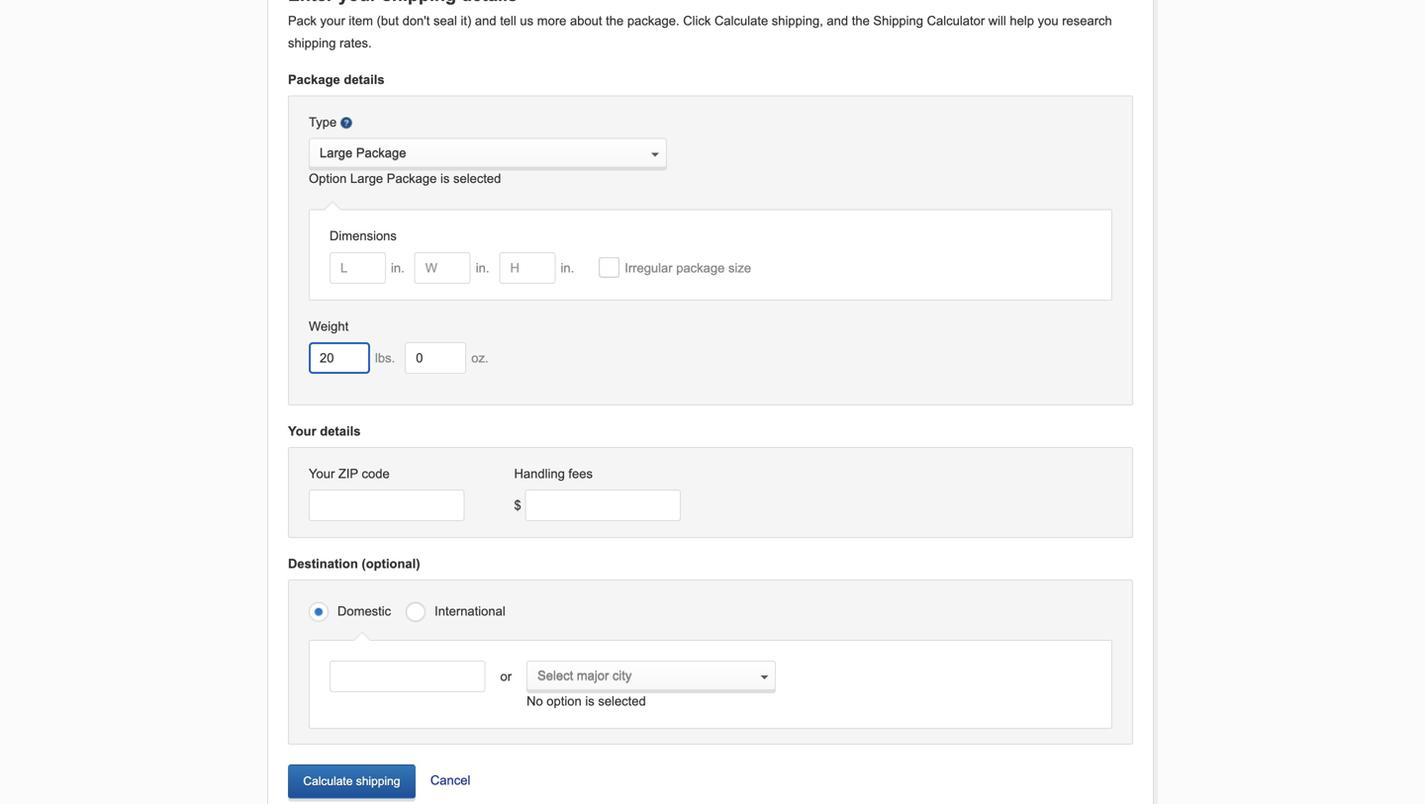 Task type: locate. For each thing, give the bounding box(es) containing it.
and right "shipping,"
[[827, 14, 848, 28]]

1 horizontal spatial selected
[[598, 694, 646, 709]]

zip
[[338, 467, 358, 481]]

no
[[527, 694, 543, 709]]

your
[[288, 424, 316, 439], [309, 467, 335, 481]]

0 horizontal spatial click to expand options image
[[651, 153, 659, 157]]

1 vertical spatial click to expand options image
[[760, 676, 768, 680]]

irregular package size
[[625, 261, 751, 275]]

0 vertical spatial calculate
[[715, 14, 768, 28]]

1 horizontal spatial calculate
[[715, 14, 768, 28]]

is
[[440, 171, 450, 186], [585, 694, 595, 709]]

and
[[475, 14, 496, 28], [827, 14, 848, 28]]

cancel
[[430, 774, 470, 789]]

the right about
[[606, 14, 624, 28]]

1 vertical spatial shipping
[[356, 775, 400, 789]]

is right option
[[585, 694, 595, 709]]

1 horizontal spatial and
[[827, 14, 848, 28]]

option
[[309, 171, 347, 186]]

0 vertical spatial click to expand options image
[[651, 153, 659, 157]]

package
[[288, 72, 340, 87], [387, 171, 437, 186]]

0 horizontal spatial selected
[[453, 171, 501, 186]]

0 horizontal spatial shipping
[[288, 35, 336, 50]]

0 horizontal spatial in.
[[391, 261, 405, 275]]

2 in. from the left
[[476, 261, 489, 275]]

None text field
[[309, 138, 667, 168], [414, 252, 471, 284], [499, 252, 556, 284], [309, 342, 370, 374], [330, 661, 485, 693], [309, 138, 667, 168], [414, 252, 471, 284], [499, 252, 556, 284], [309, 342, 370, 374], [330, 661, 485, 693]]

handling
[[514, 467, 565, 481]]

1 horizontal spatial the
[[852, 14, 870, 28]]

pack
[[288, 14, 317, 28]]

Your ZIP code text field
[[309, 490, 465, 522]]

in.
[[391, 261, 405, 275], [476, 261, 489, 275], [561, 261, 574, 275]]

your for your details
[[288, 424, 316, 439]]

shipping,
[[772, 14, 823, 28]]

calculate inside pack your item (but don't seal it) and tell us more about the package. click calculate shipping, and the shipping calculator will help you research shipping rates.
[[715, 14, 768, 28]]

0 horizontal spatial package
[[288, 72, 340, 87]]

or
[[500, 670, 512, 685]]

package up type
[[288, 72, 340, 87]]

2 horizontal spatial in.
[[561, 261, 574, 275]]

0 horizontal spatial is
[[440, 171, 450, 186]]

1 vertical spatial is
[[585, 694, 595, 709]]

more
[[537, 14, 567, 28]]

None checkbox
[[599, 257, 620, 278]]

details down rates.
[[344, 72, 385, 87]]

1 horizontal spatial in.
[[476, 261, 489, 275]]

is right large
[[440, 171, 450, 186]]

option
[[547, 694, 582, 709]]

type
[[309, 115, 337, 130]]

package
[[676, 261, 725, 275]]

International Destination Type radio
[[406, 601, 430, 625]]

your left "zip" at the left bottom
[[309, 467, 335, 481]]

us
[[520, 14, 534, 28]]

1 vertical spatial your
[[309, 467, 335, 481]]

fees
[[569, 467, 593, 481]]

irregular
[[625, 261, 673, 275]]

click to expand options image for no option is selected
[[760, 676, 768, 680]]

option group
[[309, 596, 1113, 626]]

will
[[989, 14, 1006, 28]]

details up "zip" at the left bottom
[[320, 424, 361, 439]]

1 horizontal spatial package
[[387, 171, 437, 186]]

your
[[320, 14, 345, 28]]

shipping inside calculate shipping button
[[356, 775, 400, 789]]

in. left 'irregular'
[[561, 261, 574, 275]]

selected
[[453, 171, 501, 186], [598, 694, 646, 709]]

your details
[[288, 424, 361, 439]]

the left shipping
[[852, 14, 870, 28]]

0 vertical spatial shipping
[[288, 35, 336, 50]]

details for your details
[[320, 424, 361, 439]]

0 vertical spatial details
[[344, 72, 385, 87]]

shipping
[[288, 35, 336, 50], [356, 775, 400, 789]]

you
[[1038, 14, 1059, 28]]

details
[[344, 72, 385, 87], [320, 424, 361, 439]]

option group containing domestic
[[309, 596, 1113, 626]]

calculate
[[715, 14, 768, 28], [303, 775, 353, 789]]

the
[[606, 14, 624, 28], [852, 14, 870, 28]]

item
[[349, 14, 373, 28]]

1 the from the left
[[606, 14, 624, 28]]

shipping left cancel link
[[356, 775, 400, 789]]

1 vertical spatial calculate
[[303, 775, 353, 789]]

and right it)
[[475, 14, 496, 28]]

$
[[514, 498, 521, 513]]

Domestic Destination Type radio
[[309, 601, 333, 625]]

calculate inside calculate shipping button
[[303, 775, 353, 789]]

tell
[[500, 14, 516, 28]]

2 the from the left
[[852, 14, 870, 28]]

in. up oz.
[[476, 261, 489, 275]]

1 and from the left
[[475, 14, 496, 28]]

package right large
[[387, 171, 437, 186]]

international
[[435, 604, 506, 619]]

None text field
[[330, 252, 386, 284], [405, 342, 466, 374], [527, 661, 776, 691], [330, 252, 386, 284], [405, 342, 466, 374], [527, 661, 776, 691]]

help
[[1010, 14, 1034, 28]]

0 horizontal spatial calculate
[[303, 775, 353, 789]]

click to expand options image
[[651, 153, 659, 157], [760, 676, 768, 680]]

0 vertical spatial your
[[288, 424, 316, 439]]

0 horizontal spatial the
[[606, 14, 624, 28]]

shipping down pack
[[288, 35, 336, 50]]

1 horizontal spatial shipping
[[356, 775, 400, 789]]

handling fees
[[514, 467, 593, 481]]

click
[[683, 14, 711, 28]]

dimensions
[[330, 229, 397, 244]]

1 vertical spatial selected
[[598, 694, 646, 709]]

in. down dimensions
[[391, 261, 405, 275]]

Handling fees text field
[[525, 490, 681, 522]]

research
[[1062, 14, 1112, 28]]

calculator
[[927, 14, 985, 28]]

1 vertical spatial details
[[320, 424, 361, 439]]

1 horizontal spatial click to expand options image
[[760, 676, 768, 680]]

no option is selected
[[527, 694, 646, 709]]

your zip code
[[309, 467, 390, 481]]

your up your zip code
[[288, 424, 316, 439]]

0 horizontal spatial and
[[475, 14, 496, 28]]



Task type: vqa. For each thing, say whether or not it's contained in the screenshot.
it)
yes



Task type: describe. For each thing, give the bounding box(es) containing it.
your for your zip code
[[309, 467, 335, 481]]

cancel link
[[416, 746, 470, 792]]

calculate shipping
[[303, 775, 400, 789]]

about
[[570, 14, 602, 28]]

shipping
[[873, 14, 923, 28]]

1 in. from the left
[[391, 261, 405, 275]]

large
[[350, 171, 383, 186]]

lbs.
[[375, 351, 395, 366]]

package.
[[627, 14, 680, 28]]

oz.
[[471, 351, 489, 366]]

0 vertical spatial package
[[288, 72, 340, 87]]

destination (optional)
[[288, 557, 420, 572]]

option large package is selected
[[309, 171, 501, 186]]

package details
[[288, 72, 385, 87]]

pack your item (but don't seal it) and tell us more about the package. click calculate shipping, and the shipping calculator will help you research shipping rates.
[[288, 14, 1112, 50]]

0 vertical spatial is
[[440, 171, 450, 186]]

0 vertical spatial selected
[[453, 171, 501, 186]]

weight
[[309, 319, 349, 334]]

don't
[[402, 14, 430, 28]]

1 vertical spatial package
[[387, 171, 437, 186]]

code
[[362, 467, 390, 481]]

details for package details
[[344, 72, 385, 87]]

click to expand options image for option large package is selected
[[651, 153, 659, 157]]

calculate shipping button
[[288, 765, 416, 799]]

it)
[[461, 14, 471, 28]]

seal
[[434, 14, 457, 28]]

rates.
[[340, 35, 372, 50]]

(optional)
[[362, 557, 420, 572]]

1 horizontal spatial is
[[585, 694, 595, 709]]

domestic
[[338, 604, 391, 619]]

(but
[[377, 14, 399, 28]]

shipping inside pack your item (but don't seal it) and tell us more about the package. click calculate shipping, and the shipping calculator will help you research shipping rates.
[[288, 35, 336, 50]]

3 in. from the left
[[561, 261, 574, 275]]

destination
[[288, 557, 358, 572]]

size
[[728, 261, 751, 275]]

2 and from the left
[[827, 14, 848, 28]]



